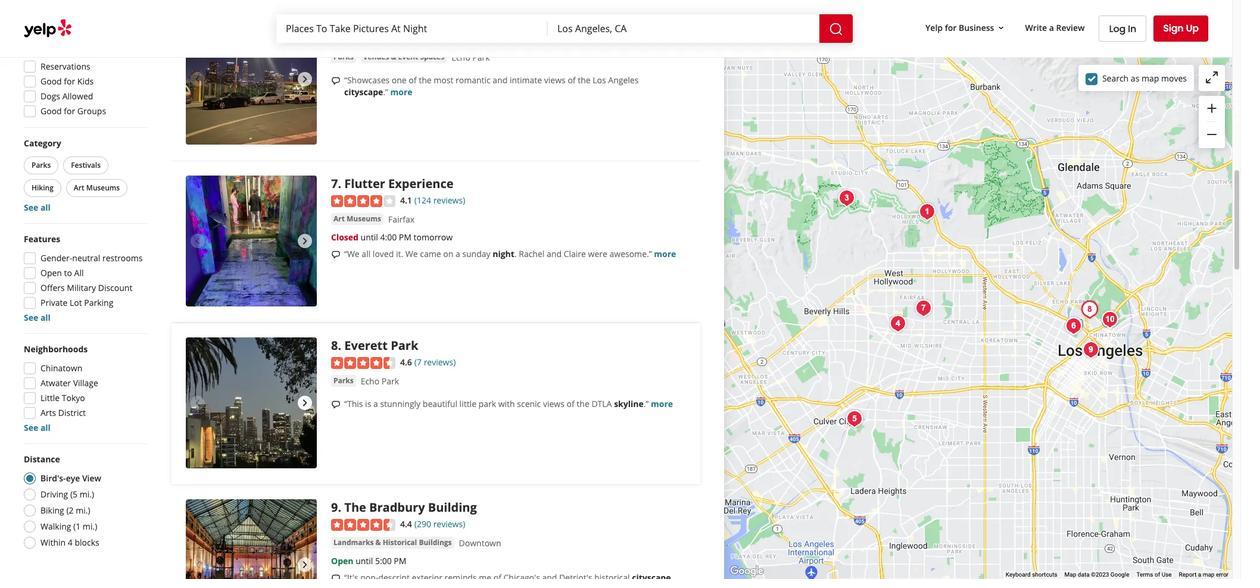 Task type: describe. For each thing, give the bounding box(es) containing it.
sign
[[1163, 21, 1184, 35]]

4.1
[[400, 195, 412, 206]]

Near text field
[[557, 22, 810, 35]]

the left most on the top of page
[[419, 74, 432, 86]]

more for park
[[651, 398, 673, 410]]

(376 reviews)
[[414, 33, 465, 44]]

google image
[[727, 564, 766, 579]]

all for neighborhoods
[[40, 422, 51, 434]]

1 see all from the top
[[24, 202, 51, 213]]

16 speech v2 image for "showcases
[[331, 76, 341, 86]]

lot
[[70, 297, 82, 308]]

tokyo
[[62, 392, 85, 404]]

up
[[1186, 21, 1199, 35]]

gender-neutral restrooms
[[40, 253, 143, 264]]

festivals
[[71, 160, 101, 170]]

7 . flutter experience
[[331, 176, 453, 192]]

bird's-
[[40, 473, 66, 484]]

terms of use link
[[1137, 572, 1172, 578]]

closed until 4:00 pm tomorrow
[[331, 232, 453, 243]]

of left dtla on the left of the page
[[567, 398, 575, 410]]

. for the bradbury building
[[338, 500, 341, 516]]

parking
[[84, 297, 113, 308]]

2 vertical spatial parks button
[[331, 375, 356, 387]]

good for good for kids
[[40, 76, 62, 87]]

search as map moves
[[1102, 72, 1187, 84]]

group containing features
[[20, 233, 148, 324]]

option group containing distance
[[20, 454, 148, 553]]

military
[[67, 282, 96, 294]]

vista
[[344, 14, 374, 30]]

zoom in image
[[1205, 101, 1219, 115]]

9
[[331, 500, 338, 516]]

1 parks link from the top
[[331, 51, 356, 63]]

previous image
[[191, 558, 205, 573]]

cityscape
[[344, 86, 383, 98]]

open for open to all
[[40, 267, 62, 279]]

(5
[[70, 489, 77, 500]]

allowed
[[62, 91, 93, 102]]

village
[[73, 378, 98, 389]]

neutral
[[72, 253, 100, 264]]

echo for hermosa
[[451, 52, 470, 63]]

good for good for groups
[[40, 105, 62, 117]]

reservations
[[40, 61, 90, 72]]

the left dtla on the left of the page
[[577, 398, 589, 410]]

1 vertical spatial more
[[654, 248, 676, 260]]

reviews) for park
[[424, 357, 456, 368]]

suggested
[[24, 12, 66, 23]]

we
[[405, 248, 418, 260]]

park
[[479, 398, 496, 410]]

next image for 4th 16 speech v2 image from the top of the page
[[298, 558, 312, 573]]

art museums for the right art museums button
[[333, 214, 381, 224]]

walking (1 mi.)
[[40, 521, 97, 532]]

park right natural
[[483, 14, 511, 30]]

mi.) for driving (5 mi.)
[[80, 489, 94, 500]]

4.6
[[400, 357, 412, 368]]

4.4 star rating image
[[331, 519, 395, 531]]

1 vertical spatial museums
[[347, 214, 381, 224]]

within 4 blocks
[[40, 537, 99, 548]]

the bradbury building image inside map 'region'
[[1079, 338, 1103, 362]]

skyline
[[614, 398, 644, 410]]

yelp for business button
[[921, 17, 1011, 38]]

loved
[[373, 248, 394, 260]]

open for open now
[[40, 31, 62, 42]]

gender-
[[40, 253, 72, 264]]

(290
[[414, 519, 431, 530]]

4.5 star rating image
[[331, 33, 395, 45]]

1 vertical spatial parks button
[[24, 157, 59, 174]]

. for everett park
[[338, 338, 341, 354]]

offers military discount
[[40, 282, 132, 294]]

map for error
[[1203, 572, 1215, 578]]

a right is
[[373, 398, 378, 410]]

0 vertical spatial everett park image
[[1078, 298, 1101, 322]]

8
[[331, 338, 338, 354]]

& for venues
[[391, 52, 396, 62]]

slideshow element for "this is a stunningly beautiful little park with scenic views of the dtla
[[186, 338, 317, 469]]

yelp
[[925, 22, 943, 33]]

1 vertical spatial views
[[543, 398, 565, 410]]

within
[[40, 537, 66, 548]]

all for features
[[40, 312, 51, 323]]

stunningly
[[380, 398, 421, 410]]

none field near
[[557, 22, 810, 35]]

all
[[74, 267, 84, 279]]

landmarks & historical buildings link
[[331, 537, 454, 549]]

claire
[[564, 248, 586, 260]]

the
[[344, 500, 366, 516]]

2 previous image from the top
[[191, 234, 205, 249]]

private
[[40, 297, 67, 308]]

7
[[331, 176, 338, 192]]

one
[[392, 74, 407, 86]]

see all for gender-neutral restrooms
[[24, 312, 51, 323]]

view
[[82, 473, 101, 484]]

see all button for gender-neutral restrooms
[[24, 312, 51, 323]]

for for groups
[[64, 105, 75, 117]]

on
[[443, 248, 453, 260]]

features
[[24, 233, 60, 245]]

(124
[[414, 195, 431, 206]]

group containing category
[[21, 138, 148, 214]]

16 speech v2 image for "we
[[331, 250, 341, 260]]

district
[[58, 407, 86, 419]]

"showcases one of the most romantic and intimate views of the los angeles cityscape ." more
[[344, 74, 639, 98]]

park up the 4.6 'link'
[[391, 338, 418, 354]]

is
[[365, 398, 371, 410]]

offers for offers delivery
[[40, 46, 65, 57]]

all right "we
[[362, 248, 371, 260]]

Find text field
[[286, 22, 538, 35]]

1 vertical spatial everett park image
[[186, 338, 317, 469]]

biking
[[40, 505, 64, 516]]

write
[[1025, 22, 1047, 33]]

came
[[420, 248, 441, 260]]

urban light at lacma image
[[886, 312, 910, 336]]

of right one
[[409, 74, 417, 86]]

(7
[[414, 357, 422, 368]]

more link for park
[[651, 398, 673, 410]]

0 vertical spatial parks button
[[331, 51, 356, 63]]

"we all loved it. we came on a sunday night . rachel and claire were awesome." more
[[344, 248, 676, 260]]

awesome."
[[609, 248, 652, 260]]

the left los
[[578, 74, 591, 86]]

google
[[1111, 572, 1129, 578]]

flutter experience link
[[344, 176, 453, 192]]

6 . vista hermosa natural park
[[331, 14, 511, 30]]

sunday
[[462, 248, 490, 260]]

art museums for topmost art museums button
[[74, 183, 120, 193]]

bradbury
[[369, 500, 425, 516]]

"this is a stunningly beautiful little park with scenic views of the dtla skyline ." more
[[344, 398, 673, 410]]

biking (2 mi.)
[[40, 505, 90, 516]]

next image for 16 speech v2 image associated with "this
[[298, 396, 312, 411]]

dogs allowed
[[40, 91, 93, 102]]

search image
[[829, 22, 843, 36]]

more for hermosa
[[390, 86, 412, 98]]

experience
[[388, 176, 453, 192]]

echo for park
[[361, 376, 379, 387]]

offers for offers military discount
[[40, 282, 65, 294]]

see all for chinatown
[[24, 422, 51, 434]]

hiking
[[32, 183, 54, 193]]

write a review link
[[1020, 17, 1090, 38]]

0 vertical spatial vista hermosa natural park image
[[186, 14, 317, 145]]

venues & event spaces
[[363, 52, 444, 62]]

flutter experience image
[[186, 176, 317, 307]]

1 vertical spatial art
[[333, 214, 345, 224]]

4
[[68, 537, 73, 548]]

groups
[[77, 105, 106, 117]]

landmarks & historical buildings
[[333, 538, 452, 548]]

parks for middle parks button
[[32, 160, 51, 170]]

moves
[[1161, 72, 1187, 84]]

more link for hermosa
[[390, 86, 412, 98]]

9 . the bradbury building
[[331, 500, 477, 516]]

everett
[[344, 338, 388, 354]]

chinatown summer nights image
[[1098, 308, 1122, 332]]

(7 reviews)
[[414, 357, 456, 368]]



Task type: vqa. For each thing, say whether or not it's contained in the screenshot.
the bottom the Shops
no



Task type: locate. For each thing, give the bounding box(es) containing it.
venues & event spaces link
[[361, 51, 447, 63]]

for down dogs allowed
[[64, 105, 75, 117]]

see all down private
[[24, 312, 51, 323]]

restrooms
[[102, 253, 143, 264]]

views inside "showcases one of the most romantic and intimate views of the los angeles cityscape ." more
[[544, 74, 566, 86]]

2 vertical spatial for
[[64, 105, 75, 117]]

art museums button down 4.1 star rating image
[[331, 213, 383, 225]]

4.1 star rating image
[[331, 195, 395, 207]]

1 vertical spatial good
[[40, 105, 62, 117]]

more link down one
[[390, 86, 412, 98]]

0 vertical spatial art
[[74, 183, 84, 193]]

zoom out image
[[1205, 128, 1219, 142]]

1 vertical spatial pm
[[394, 556, 406, 567]]

yelp for business
[[925, 22, 994, 33]]

(376
[[414, 33, 431, 44]]

good down dogs
[[40, 105, 62, 117]]

see all down hiking button
[[24, 202, 51, 213]]

little
[[460, 398, 476, 410]]

16 speech v2 image
[[331, 76, 341, 86], [331, 250, 341, 260], [331, 400, 341, 410], [331, 574, 341, 579]]

3 see from the top
[[24, 422, 38, 434]]

until for flutter
[[361, 232, 378, 243]]

1 vertical spatial see all button
[[24, 312, 51, 323]]

0 vertical spatial map
[[1142, 72, 1159, 84]]

all down arts
[[40, 422, 51, 434]]

16 speech v2 image down open until 5:00 pm
[[331, 574, 341, 579]]

0 vertical spatial museums
[[86, 183, 120, 193]]

rachel
[[519, 248, 545, 260]]

open down suggested
[[40, 31, 62, 42]]

0 vertical spatial see
[[24, 202, 38, 213]]

2 vertical spatial more
[[651, 398, 673, 410]]

0 horizontal spatial ."
[[383, 86, 388, 98]]

open until 5:00 pm
[[331, 556, 406, 567]]

vista hermosa natural park link
[[344, 14, 511, 30]]

park up romantic
[[472, 52, 490, 63]]

driving (5 mi.)
[[40, 489, 94, 500]]

2 see all from the top
[[24, 312, 51, 323]]

parks for the top parks button
[[333, 52, 354, 62]]

0 vertical spatial next image
[[298, 72, 312, 87]]

1 slideshow element from the top
[[186, 14, 317, 145]]

venues & event spaces button
[[361, 51, 447, 63]]

map left error
[[1203, 572, 1215, 578]]

(2
[[66, 505, 74, 516]]

0 horizontal spatial museums
[[86, 183, 120, 193]]

0 vertical spatial see all
[[24, 202, 51, 213]]

2 vertical spatial see all button
[[24, 422, 51, 434]]

2 vertical spatial parks
[[333, 376, 354, 386]]

0 horizontal spatial art
[[74, 183, 84, 193]]

slideshow element
[[186, 14, 317, 145], [186, 176, 317, 307], [186, 338, 317, 469], [186, 500, 317, 579]]

. left the flutter
[[338, 176, 341, 192]]

1 vertical spatial &
[[375, 538, 381, 548]]

0 horizontal spatial &
[[375, 538, 381, 548]]

16 chevron down v2 image
[[997, 23, 1006, 33]]

previous image for 8
[[191, 396, 205, 411]]

0 vertical spatial next image
[[298, 396, 312, 411]]

keyboard shortcuts button
[[1006, 571, 1057, 579]]

views
[[544, 74, 566, 86], [543, 398, 565, 410]]

." for park
[[644, 398, 649, 410]]

reviews) for hermosa
[[433, 33, 465, 44]]

log
[[1109, 22, 1126, 35]]

scenic
[[517, 398, 541, 410]]

1 horizontal spatial the bradbury building image
[[1079, 338, 1103, 362]]

good up dogs
[[40, 76, 62, 87]]

offers delivery
[[40, 46, 98, 57]]

1 16 speech v2 image from the top
[[331, 76, 341, 86]]

see all button down private
[[24, 312, 51, 323]]

1 vertical spatial offers
[[40, 282, 65, 294]]

1 good from the top
[[40, 76, 62, 87]]

as
[[1131, 72, 1139, 84]]

mi.) right (2
[[76, 505, 90, 516]]

see up neighborhoods
[[24, 312, 38, 323]]

0 horizontal spatial vista hermosa natural park image
[[186, 14, 317, 145]]

0 vertical spatial good
[[40, 76, 62, 87]]

4.4
[[400, 519, 412, 530]]

hiking button
[[24, 179, 61, 197]]

1 horizontal spatial vista hermosa natural park image
[[1062, 314, 1085, 338]]

1 previous image from the top
[[191, 72, 205, 87]]

next image for "we all loved it. we came on a sunday night . rachel and claire were awesome." more
[[298, 234, 312, 249]]

." down "showcases
[[383, 86, 388, 98]]

1 vertical spatial vista hermosa natural park image
[[1062, 314, 1085, 338]]

16 speech v2 image left "this
[[331, 400, 341, 410]]

. left everett
[[338, 338, 341, 354]]

historical
[[383, 538, 417, 548]]

(124 reviews)
[[414, 195, 465, 206]]

and inside "showcases one of the most romantic and intimate views of the los angeles cityscape ." more
[[493, 74, 508, 86]]

everett park image
[[1078, 298, 1101, 322], [186, 338, 317, 469]]

echo park for hermosa
[[451, 52, 490, 63]]

option group
[[20, 454, 148, 553]]

0 vertical spatial art museums
[[74, 183, 120, 193]]

mi.)
[[80, 489, 94, 500], [76, 505, 90, 516], [83, 521, 97, 532]]

and left claire
[[547, 248, 562, 260]]

1 horizontal spatial echo
[[451, 52, 470, 63]]

mi.) for walking (1 mi.)
[[83, 521, 97, 532]]

open to all
[[40, 267, 84, 279]]

a right on
[[456, 248, 460, 260]]

previous image
[[191, 72, 205, 87], [191, 234, 205, 249], [191, 396, 205, 411]]

. left vista
[[338, 14, 341, 30]]

more inside "showcases one of the most romantic and intimate views of the los angeles cityscape ." more
[[390, 86, 412, 98]]

0 vertical spatial pm
[[399, 232, 411, 243]]

0 vertical spatial parks link
[[331, 51, 356, 63]]

all for category
[[40, 202, 51, 213]]

atwater village
[[40, 378, 98, 389]]

mulholland drive image
[[835, 186, 858, 210]]

& inside button
[[375, 538, 381, 548]]

2 next image from the top
[[298, 558, 312, 573]]

. left rachel
[[514, 248, 517, 260]]

and left intimate
[[493, 74, 508, 86]]

2 parks link from the top
[[331, 375, 356, 387]]

art museums down 4.1 star rating image
[[333, 214, 381, 224]]

0 horizontal spatial everett park image
[[186, 338, 317, 469]]

2 next image from the top
[[298, 234, 312, 249]]

open down landmarks
[[331, 556, 353, 567]]

0 horizontal spatial art museums
[[74, 183, 120, 193]]

see all button down arts
[[24, 422, 51, 434]]

slideshow element for "we all loved it. we came on a sunday
[[186, 176, 317, 307]]

for inside button
[[945, 22, 957, 33]]

art museums button
[[66, 179, 128, 197], [331, 213, 383, 225]]

0 vertical spatial offers
[[40, 46, 65, 57]]

0 vertical spatial open
[[40, 31, 62, 42]]

"showcases
[[344, 74, 390, 86]]

None field
[[286, 22, 538, 35], [557, 22, 810, 35]]

art down 'festivals' button
[[74, 183, 84, 193]]

map region
[[694, 0, 1241, 579]]

16 speech v2 image left "we
[[331, 250, 341, 260]]

neighborhoods
[[24, 344, 88, 355]]

for up dogs allowed
[[64, 76, 75, 87]]

parks button down 4.5 star rating image
[[331, 51, 356, 63]]

echo up romantic
[[451, 52, 470, 63]]

slideshow element for "showcases one of the most romantic and intimate views of the los angeles
[[186, 14, 317, 145]]

1 offers from the top
[[40, 46, 65, 57]]

. for flutter experience
[[338, 176, 341, 192]]

were
[[588, 248, 607, 260]]

& for landmarks
[[375, 538, 381, 548]]

None search field
[[276, 14, 855, 43]]

& left the event at the top left of page
[[391, 52, 396, 62]]

see up "distance"
[[24, 422, 38, 434]]

pm for experience
[[399, 232, 411, 243]]

1 horizontal spatial none field
[[557, 22, 810, 35]]

offers down open now
[[40, 46, 65, 57]]

& inside "button"
[[391, 52, 396, 62]]

for right yelp
[[945, 22, 957, 33]]

2 see all button from the top
[[24, 312, 51, 323]]

4.5
[[400, 33, 412, 44]]

4 slideshow element from the top
[[186, 500, 317, 579]]

2 good from the top
[[40, 105, 62, 117]]

hermosa
[[377, 14, 431, 30]]

reviews) right (7
[[424, 357, 456, 368]]

of left los
[[568, 74, 576, 86]]

parks link up "this
[[331, 375, 356, 387]]

eye
[[66, 473, 80, 484]]

2 vertical spatial mi.)
[[83, 521, 97, 532]]

group containing suggested
[[20, 12, 148, 121]]

0 vertical spatial until
[[361, 232, 378, 243]]

reviews) for experience
[[433, 195, 465, 206]]

0 horizontal spatial echo park
[[361, 376, 399, 387]]

terms
[[1137, 572, 1153, 578]]

see for chinatown
[[24, 422, 38, 434]]

art museums link
[[331, 213, 383, 225]]

pm for bradbury
[[394, 556, 406, 567]]

4 16 speech v2 image from the top
[[331, 574, 341, 579]]

next image
[[298, 72, 312, 87], [298, 234, 312, 249]]

reviews) down building
[[433, 519, 465, 530]]

all down hiking button
[[40, 202, 51, 213]]

pm right 4:00
[[399, 232, 411, 243]]

1 horizontal spatial ."
[[644, 398, 649, 410]]

art museums inside group
[[74, 183, 120, 193]]

vista hermosa natural park image
[[186, 14, 317, 145], [1062, 314, 1085, 338]]

for for business
[[945, 22, 957, 33]]

mi.) right (5
[[80, 489, 94, 500]]

parks button down category at the left top of page
[[24, 157, 59, 174]]

0 horizontal spatial the bradbury building image
[[186, 500, 317, 579]]

0 vertical spatial mi.)
[[80, 489, 94, 500]]

more link right skyline
[[651, 398, 673, 410]]

report
[[1179, 572, 1197, 578]]

2 vertical spatial open
[[331, 556, 353, 567]]

see all button for chinatown
[[24, 422, 51, 434]]

4:00
[[380, 232, 397, 243]]

8 . everett park
[[331, 338, 418, 354]]

2 offers from the top
[[40, 282, 65, 294]]

everett park link
[[344, 338, 418, 354]]

0 horizontal spatial art museums button
[[66, 179, 128, 197]]

expand map image
[[1205, 70, 1219, 85]]

. left the
[[338, 500, 341, 516]]

1 horizontal spatial &
[[391, 52, 396, 62]]

group
[[20, 12, 148, 121], [1199, 96, 1225, 148], [21, 138, 148, 214], [20, 233, 148, 324], [20, 344, 148, 434]]

art up closed
[[333, 214, 345, 224]]

1 horizontal spatial art museums
[[333, 214, 381, 224]]

baldwin hills scenic overlook image
[[842, 407, 866, 431]]

1 vertical spatial map
[[1203, 572, 1215, 578]]

1 vertical spatial mi.)
[[76, 505, 90, 516]]

all
[[40, 202, 51, 213], [362, 248, 371, 260], [40, 312, 51, 323], [40, 422, 51, 434]]

3 previous image from the top
[[191, 396, 205, 411]]

1 horizontal spatial and
[[547, 248, 562, 260]]

3 slideshow element from the top
[[186, 338, 317, 469]]

more down one
[[390, 86, 412, 98]]

parks
[[333, 52, 354, 62], [32, 160, 51, 170], [333, 376, 354, 386]]

see all button down hiking button
[[24, 202, 51, 213]]

(376 reviews) link
[[414, 32, 465, 45]]

all down private
[[40, 312, 51, 323]]

1 vertical spatial open
[[40, 267, 62, 279]]

art museums button down 'festivals' button
[[66, 179, 128, 197]]

1 vertical spatial previous image
[[191, 234, 205, 249]]

reviews) right (124
[[433, 195, 465, 206]]

open
[[40, 31, 62, 42], [40, 267, 62, 279], [331, 556, 353, 567]]

1 vertical spatial echo
[[361, 376, 379, 387]]

more link right awesome."
[[654, 248, 676, 260]]

beautiful
[[423, 398, 457, 410]]

.
[[338, 14, 341, 30], [338, 176, 341, 192], [514, 248, 517, 260], [338, 338, 341, 354], [338, 500, 341, 516]]

2 vertical spatial see all
[[24, 422, 51, 434]]

0 vertical spatial more
[[390, 86, 412, 98]]

next image
[[298, 396, 312, 411], [298, 558, 312, 573]]

offers up private
[[40, 282, 65, 294]]

more
[[390, 86, 412, 98], [654, 248, 676, 260], [651, 398, 673, 410]]

." for hermosa
[[383, 86, 388, 98]]

parks down 4.5 star rating image
[[333, 52, 354, 62]]

0 horizontal spatial echo
[[361, 376, 379, 387]]

parks up "this
[[333, 376, 354, 386]]

2 none field from the left
[[557, 22, 810, 35]]

1 see all button from the top
[[24, 202, 51, 213]]

a right report on the bottom right
[[1198, 572, 1201, 578]]

echo down 4.6 star rating image
[[361, 376, 379, 387]]

0 vertical spatial ."
[[383, 86, 388, 98]]

see all button
[[24, 202, 51, 213], [24, 312, 51, 323], [24, 422, 51, 434]]

views right intimate
[[544, 74, 566, 86]]

1 horizontal spatial art
[[333, 214, 345, 224]]

pm right the 5:00
[[394, 556, 406, 567]]

1 vertical spatial the bradbury building image
[[186, 500, 317, 579]]

none field find
[[286, 22, 538, 35]]

next image for "showcases one of the most romantic and intimate views of the los angeles cityscape ." more
[[298, 72, 312, 87]]

&
[[391, 52, 396, 62], [375, 538, 381, 548]]

the bradbury building link
[[344, 500, 477, 516]]

echo park up romantic
[[451, 52, 490, 63]]

. for vista hermosa natural park
[[338, 14, 341, 30]]

0 horizontal spatial and
[[493, 74, 508, 86]]

parks for bottommost parks button
[[333, 376, 354, 386]]

2 16 speech v2 image from the top
[[331, 250, 341, 260]]

see all
[[24, 202, 51, 213], [24, 312, 51, 323], [24, 422, 51, 434]]

0 vertical spatial for
[[945, 22, 957, 33]]

until left the 5:00
[[356, 556, 373, 567]]

parks inside group
[[32, 160, 51, 170]]

0 horizontal spatial map
[[1142, 72, 1159, 84]]

flutter experience image
[[911, 297, 935, 320]]

previous image for 6
[[191, 72, 205, 87]]

16 speech v2 image for "this
[[331, 400, 341, 410]]

1 see from the top
[[24, 202, 38, 213]]

intimate
[[510, 74, 542, 86]]

of left use
[[1155, 572, 1160, 578]]

1 vertical spatial and
[[547, 248, 562, 260]]

1 vertical spatial see all
[[24, 312, 51, 323]]

1 horizontal spatial everett park image
[[1078, 298, 1101, 322]]

see for gender-neutral restrooms
[[24, 312, 38, 323]]

los
[[593, 74, 606, 86]]

1 vertical spatial art museums button
[[331, 213, 383, 225]]

jerome c. daniel overlook above the hollywood bowl image
[[915, 200, 939, 224]]

1 next image from the top
[[298, 72, 312, 87]]

0 vertical spatial the bradbury building image
[[1079, 338, 1103, 362]]

map data ©2023 google
[[1065, 572, 1129, 578]]

for
[[945, 22, 957, 33], [64, 76, 75, 87], [64, 105, 75, 117]]

16 speech v2 image left "showcases
[[331, 76, 341, 86]]

4.6 star rating image
[[331, 357, 395, 369]]

1 vertical spatial next image
[[298, 558, 312, 573]]

3 16 speech v2 image from the top
[[331, 400, 341, 410]]

parks link down 4.5 star rating image
[[331, 51, 356, 63]]

until for the
[[356, 556, 373, 567]]

flutter
[[344, 176, 385, 192]]

echo park for park
[[361, 376, 399, 387]]

chinatown
[[40, 363, 82, 374]]

arts
[[40, 407, 56, 419]]

see down hiking button
[[24, 202, 38, 213]]

0 vertical spatial views
[[544, 74, 566, 86]]

0 vertical spatial art museums button
[[66, 179, 128, 197]]

shortcuts
[[1032, 572, 1057, 578]]

1 vertical spatial echo park
[[361, 376, 399, 387]]

offers
[[40, 46, 65, 57], [40, 282, 65, 294]]

more right awesome."
[[654, 248, 676, 260]]

parks button up "this
[[331, 375, 356, 387]]

art museums down 'festivals' button
[[74, 183, 120, 193]]

open down gender-
[[40, 267, 62, 279]]

6
[[331, 14, 338, 30]]

2 slideshow element from the top
[[186, 176, 317, 307]]

0 vertical spatial echo park
[[451, 52, 490, 63]]

report a map error link
[[1179, 572, 1229, 578]]

views right scenic
[[543, 398, 565, 410]]

for for kids
[[64, 76, 75, 87]]

bird's-eye view
[[40, 473, 101, 484]]

1 vertical spatial art museums
[[333, 214, 381, 224]]

until left 4:00
[[361, 232, 378, 243]]

error
[[1216, 572, 1229, 578]]

0 vertical spatial &
[[391, 52, 396, 62]]

0 horizontal spatial none field
[[286, 22, 538, 35]]

0 vertical spatial see all button
[[24, 202, 51, 213]]

mi.) for biking (2 mi.)
[[76, 505, 90, 516]]

reviews)
[[433, 33, 465, 44], [433, 195, 465, 206], [424, 357, 456, 368], [433, 519, 465, 530]]

."
[[383, 86, 388, 98], [644, 398, 649, 410]]

1 next image from the top
[[298, 396, 312, 411]]

the bradbury building image
[[1079, 338, 1103, 362], [186, 500, 317, 579]]

3 see all button from the top
[[24, 422, 51, 434]]

." inside "showcases one of the most romantic and intimate views of the los angeles cityscape ." more
[[383, 86, 388, 98]]

reviews) down natural
[[433, 33, 465, 44]]

1 horizontal spatial echo park
[[451, 52, 490, 63]]

2 see from the top
[[24, 312, 38, 323]]

dtla
[[592, 398, 612, 410]]

1 none field from the left
[[286, 22, 538, 35]]

map right as
[[1142, 72, 1159, 84]]

1 vertical spatial parks link
[[331, 375, 356, 387]]

mi.) right (1 in the left of the page
[[83, 521, 97, 532]]

3 see all from the top
[[24, 422, 51, 434]]

2 vertical spatial previous image
[[191, 396, 205, 411]]

1 horizontal spatial map
[[1203, 572, 1215, 578]]

& up the 5:00
[[375, 538, 381, 548]]

park up stunningly
[[382, 376, 399, 387]]

parks down category at the left top of page
[[32, 160, 51, 170]]

0 vertical spatial previous image
[[191, 72, 205, 87]]

1 vertical spatial until
[[356, 556, 373, 567]]

log in link
[[1099, 15, 1147, 42]]

tomorrow
[[414, 232, 453, 243]]

group containing neighborhoods
[[20, 344, 148, 434]]

building
[[428, 500, 477, 516]]

1 vertical spatial for
[[64, 76, 75, 87]]

2 vertical spatial see
[[24, 422, 38, 434]]

review
[[1056, 22, 1085, 33]]

keyboard
[[1006, 572, 1031, 578]]

4.1 link
[[400, 194, 412, 207]]

2 vertical spatial more link
[[651, 398, 673, 410]]

1 vertical spatial more link
[[654, 248, 676, 260]]

good for groups
[[40, 105, 106, 117]]

0 vertical spatial echo
[[451, 52, 470, 63]]

." right dtla on the left of the page
[[644, 398, 649, 410]]

echo park down 4.6 star rating image
[[361, 376, 399, 387]]

a right write
[[1049, 22, 1054, 33]]

0 vertical spatial more link
[[390, 86, 412, 98]]

angeles
[[608, 74, 639, 86]]

more right skyline
[[651, 398, 673, 410]]

see all down arts
[[24, 422, 51, 434]]

1 vertical spatial parks
[[32, 160, 51, 170]]

1 horizontal spatial art museums button
[[331, 213, 383, 225]]

map for moves
[[1142, 72, 1159, 84]]

museums down 'festivals' button
[[86, 183, 120, 193]]

museums down 4.1 star rating image
[[347, 214, 381, 224]]

1 vertical spatial ."
[[644, 398, 649, 410]]

little
[[40, 392, 60, 404]]

more link
[[390, 86, 412, 98], [654, 248, 676, 260], [651, 398, 673, 410]]

reviews) for bradbury
[[433, 519, 465, 530]]

(290 reviews)
[[414, 519, 465, 530]]

it.
[[396, 248, 403, 260]]

discount
[[98, 282, 132, 294]]

0 vertical spatial parks
[[333, 52, 354, 62]]

1 vertical spatial next image
[[298, 234, 312, 249]]



